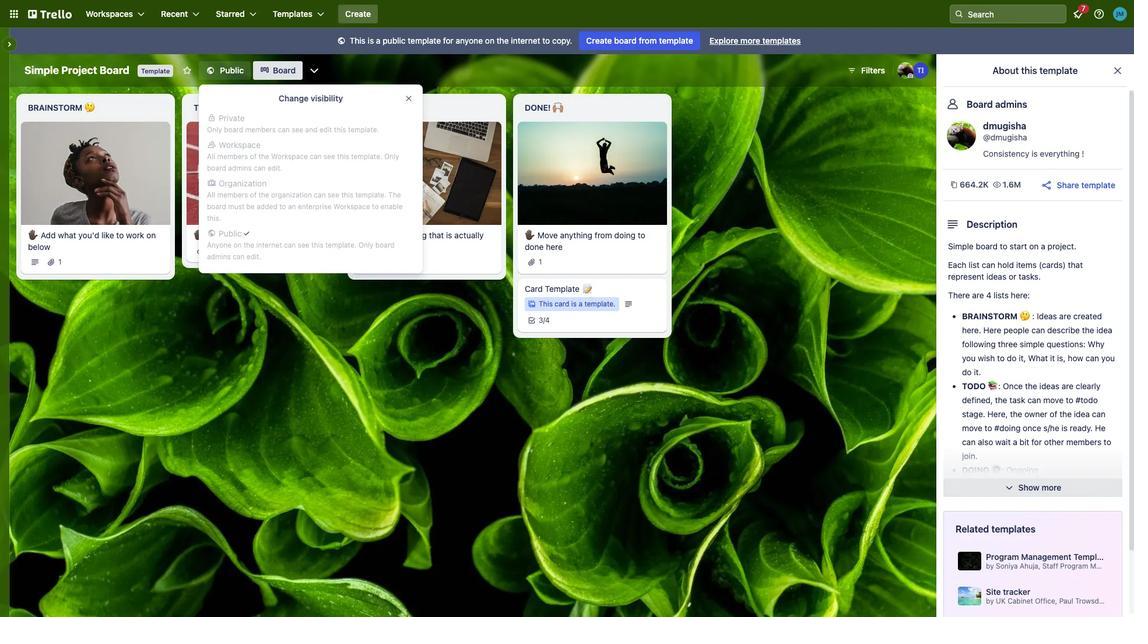Task type: vqa. For each thing, say whether or not it's contained in the screenshot.


Task type: describe. For each thing, give the bounding box(es) containing it.
📝
[[582, 284, 592, 294]]

: inside : once the ideas are clearly defined, the task can move to #todo stage. here, the owner of the idea can move to #doing once s/he is ready. he can also wait a bit for other members to join.
[[999, 381, 1001, 391]]

below
[[28, 242, 50, 252]]

done! inside "text box"
[[525, 103, 551, 113]]

1 you from the left
[[962, 353, 976, 363]]

share template
[[1057, 180, 1116, 190]]

✋🏿 move anything that is actually started here
[[359, 230, 484, 252]]

a left public
[[376, 36, 381, 45]]

all for workspace
[[207, 152, 215, 161]]

✋🏿 move anything from doing to done here
[[525, 230, 645, 252]]

by inside program management template by soniya ahuja, staff program manager @ br
[[986, 562, 994, 571]]

✋🏿 for ✋🏿 add what you'd like to work on below
[[28, 230, 38, 240]]

the right "once" on the right of the page
[[1025, 381, 1037, 391]]

this card is a template.
[[539, 300, 616, 308]]

list
[[969, 260, 980, 270]]

edit. inside anyone on the internet can see this template. only board admins can edit.
[[247, 253, 261, 261]]

this for private
[[334, 125, 346, 134]]

0 vertical spatial from
[[639, 36, 657, 45]]

explore more templates
[[710, 36, 801, 45]]

tracker
[[1003, 587, 1031, 597]]

can down ✋🏿 move anything 'ready' here
[[233, 253, 245, 261]]

task
[[1010, 395, 1025, 405]]

description
[[967, 219, 1018, 230]]

by inside "site tracker by uk cabinet office, paul trowsdale, project"
[[986, 597, 994, 606]]

ideas
[[1037, 311, 1057, 321]]

all for organization
[[207, 191, 215, 199]]

this for organization
[[341, 191, 353, 199]]

star or unstar board image
[[183, 66, 192, 75]]

workspaces button
[[79, 5, 152, 23]]

staff
[[1043, 562, 1058, 571]]

primary element
[[0, 0, 1134, 28]]

more for explore
[[741, 36, 760, 45]]

edit
[[320, 125, 332, 134]]

on inside ✋🏿 add what you'd like to work on below
[[146, 230, 156, 240]]

to down the he at the bottom right of page
[[1104, 437, 1111, 447]]

that inside ✋🏿 move anything that is actually started here
[[429, 230, 444, 240]]

✋🏿 for ✋🏿 move anything 'ready' here
[[194, 230, 204, 240]]

board link
[[253, 61, 303, 80]]

anything for that
[[395, 230, 427, 240]]

s/he
[[1044, 423, 1060, 433]]

0 horizontal spatial templates
[[762, 36, 801, 45]]

sm image
[[336, 36, 347, 47]]

✋🏿 for ✋🏿 move anything from doing to done here
[[525, 230, 535, 240]]

enable
[[381, 202, 403, 211]]

✋🏿 add what you'd like to work on below
[[28, 230, 156, 252]]

idea inside : ideas are created here. here people can describe the idea following three simple questions: why you wish to do it, what it is, how can you do it.
[[1097, 325, 1112, 335]]

done
[[525, 242, 544, 252]]

also
[[978, 437, 993, 447]]

0 horizontal spatial dmugisha (dmugisha) image
[[897, 62, 914, 79]]

a down 📝
[[579, 300, 583, 308]]

starred
[[216, 9, 245, 19]]

🤔 inside text field
[[84, 103, 95, 113]]

change
[[279, 93, 309, 103]]

: once the ideas are clearly defined, the task can move to #todo stage. here, the owner of the idea can move to #doing once s/he is ready. he can also wait a bit for other members to join.
[[962, 381, 1111, 461]]

simple project board
[[24, 64, 129, 76]]

the up 'here,'
[[995, 395, 1007, 405]]

✋🏿 move anything that is actually started here link
[[359, 230, 495, 253]]

back to home image
[[28, 5, 72, 23]]

what
[[58, 230, 76, 240]]

template left the explore
[[659, 36, 693, 45]]

are inside : once the ideas are clearly defined, the task can move to #todo stage. here, the owner of the idea can move to #doing once s/he is ready. he can also wait a bit for other members to join.
[[1062, 381, 1074, 391]]

0 horizontal spatial only
[[207, 125, 222, 134]]

here:
[[1011, 290, 1030, 300]]

1 horizontal spatial dmugisha (dmugisha) image
[[947, 121, 976, 150]]

1.6m
[[1003, 180, 1021, 190]]

card template 📝 link
[[525, 283, 660, 295]]

this inside anyone on the internet can see this template. only board admins can edit.
[[311, 241, 323, 250]]

this right 'about'
[[1021, 65, 1037, 76]]

!
[[1082, 149, 1084, 159]]

manager
[[1090, 562, 1119, 571]]

0 horizontal spatial 1
[[58, 258, 62, 266]]

done! inside the doing ⚙️ : ongoing done! 🙌🏽 : finished
[[962, 479, 989, 489]]

✋🏿 move anything 'ready' here
[[194, 230, 308, 240]]

what
[[1028, 353, 1048, 363]]

can up owner
[[1028, 395, 1041, 405]]

add
[[41, 230, 56, 240]]

can up join.
[[962, 437, 976, 447]]

ongoing
[[1006, 465, 1038, 475]]

anyone on the internet can see this template. only board admins can edit.
[[207, 241, 395, 261]]

workspace inside 'all members of the  workspace can see this template. only board admins can edit.'
[[271, 152, 308, 161]]

can down and
[[310, 152, 322, 161]]

dmugisha link
[[983, 121, 1027, 131]]

1 horizontal spatial brainstorm 🤔
[[962, 311, 1030, 321]]

to left an on the left
[[279, 202, 286, 211]]

ideas inside each list can hold items (cards) that represent ideas or tasks.
[[987, 272, 1007, 282]]

about
[[993, 65, 1019, 76]]

todo inside text box
[[194, 103, 217, 113]]

templates
[[273, 9, 313, 19]]

that inside each list can hold items (cards) that represent ideas or tasks.
[[1068, 260, 1083, 270]]

template right public
[[408, 36, 441, 45]]

finished
[[1006, 479, 1037, 489]]

other
[[1044, 437, 1064, 447]]

project inside "site tracker by uk cabinet office, paul trowsdale, project"
[[1113, 597, 1134, 606]]

lists
[[994, 290, 1009, 300]]

doing
[[962, 465, 989, 475]]

it.
[[974, 367, 981, 377]]

a left project.
[[1041, 241, 1045, 251]]

anything for from
[[560, 230, 593, 240]]

BRAINSTORM 🤔 text field
[[21, 99, 170, 117]]

see inside all members of the organization can see this template. the board must be added to an enterprise workspace to enable this.
[[328, 191, 339, 199]]

filters
[[861, 65, 885, 75]]

for inside : once the ideas are clearly defined, the task can move to #todo stage. here, the owner of the idea can move to #doing once s/he is ready. he can also wait a bit for other members to join.
[[1032, 437, 1042, 447]]

recent button
[[154, 5, 207, 23]]

questions:
[[1047, 339, 1086, 349]]

the inside all members of the organization can see this template. the board must be added to an enterprise workspace to enable this.
[[259, 191, 269, 199]]

🙌🏽 inside the doing ⚙️ : ongoing done! 🙌🏽 : finished
[[991, 479, 1001, 489]]

board for board
[[273, 65, 296, 75]]

✋🏿 for ✋🏿 move anything that is actually started here
[[359, 230, 370, 240]]

template inside button
[[1081, 180, 1116, 190]]

three
[[998, 339, 1018, 349]]

1 horizontal spatial 🤔
[[1020, 311, 1030, 321]]

share
[[1057, 180, 1079, 190]]

an
[[288, 202, 296, 211]]

template. for workspace
[[351, 152, 382, 161]]

to left start
[[1000, 241, 1008, 251]]

✋🏿 move anything 'ready' here link
[[194, 230, 329, 241]]

0 horizontal spatial workspace
[[219, 140, 261, 150]]

🙌🏽 inside "text box"
[[553, 103, 563, 113]]

board admins
[[967, 99, 1027, 110]]

members down "todo 📚" text box on the left of the page
[[245, 125, 276, 134]]

the right anyone
[[497, 36, 509, 45]]

1 horizontal spatial program
[[1060, 562, 1088, 571]]

be
[[246, 202, 255, 211]]

to up also
[[985, 423, 992, 433]]

create button
[[338, 5, 378, 23]]

paul
[[1059, 597, 1073, 606]]

to left #todo
[[1066, 395, 1074, 405]]

template. for private
[[348, 125, 379, 134]]

(cards)
[[1039, 260, 1066, 270]]

how
[[1068, 353, 1084, 363]]

see inside 'all members of the  workspace can see this template. only board admins can edit.'
[[324, 152, 335, 161]]

defined,
[[962, 395, 993, 405]]

can up simple
[[1032, 325, 1045, 335]]

0 horizontal spatial here
[[292, 230, 308, 240]]

1 horizontal spatial templates
[[992, 524, 1036, 535]]

internet inside anyone on the internet can see this template. only board admins can edit.
[[256, 241, 282, 250]]

0 horizontal spatial template
[[141, 67, 170, 75]]

board inside anyone on the internet can see this template. only board admins can edit.
[[375, 241, 395, 250]]

brainstorm 🤔 inside text field
[[28, 103, 95, 113]]

is right card at the top
[[571, 300, 577, 308]]

1 for ✋🏿 move anything from doing to done here
[[539, 258, 542, 266]]

once
[[1023, 423, 1041, 433]]

site tracker by uk cabinet office, paul trowsdale, project
[[986, 587, 1134, 606]]

trowsdale,
[[1075, 597, 1111, 606]]

members inside 'all members of the  workspace can see this template. only board admins can edit.'
[[217, 152, 248, 161]]

private
[[219, 113, 245, 123]]

0 horizontal spatial move
[[962, 423, 983, 433]]

open information menu image
[[1093, 8, 1105, 20]]

7 notifications image
[[1071, 7, 1085, 21]]

the inside anyone on the internet can see this template. only board admins can edit.
[[244, 241, 254, 250]]

search image
[[955, 9, 964, 19]]

or
[[1009, 272, 1017, 282]]

2 you from the left
[[1102, 353, 1115, 363]]

this for workspace
[[337, 152, 349, 161]]

0 horizontal spatial for
[[443, 36, 454, 45]]

664.2k
[[960, 180, 989, 190]]

: inside : ideas are created here. here people can describe the idea following three simple questions: why you wish to do it, what it is, how can you do it.
[[1032, 311, 1035, 321]]

members inside : once the ideas are clearly defined, the task can move to #todo stage. here, the owner of the idea can move to #doing once s/he is ready. he can also wait a bit for other members to join.
[[1066, 437, 1102, 447]]

this for this card is a template.
[[539, 300, 553, 308]]

create board from template
[[586, 36, 693, 45]]

from inside ✋🏿 move anything from doing to done here
[[595, 230, 612, 240]]

1 horizontal spatial do
[[1007, 353, 1017, 363]]

here,
[[988, 409, 1008, 419]]

start
[[1010, 241, 1027, 251]]

template right 'about'
[[1040, 65, 1078, 76]]

1 horizontal spatial todo
[[962, 381, 986, 391]]

share template button
[[1041, 179, 1116, 191]]

workspaces
[[86, 9, 133, 19]]

show
[[1019, 483, 1040, 493]]

program management template by soniya ahuja, staff program manager @ br
[[986, 552, 1134, 571]]

0 horizontal spatial program
[[986, 552, 1019, 562]]

card template 📝
[[525, 284, 592, 294]]

@dmugisha
[[983, 132, 1027, 142]]

create board from template link
[[579, 31, 700, 50]]

hold
[[998, 260, 1014, 270]]

consistency is everything !
[[983, 149, 1084, 159]]

of for workspace
[[250, 152, 257, 161]]

each
[[948, 260, 967, 270]]

: left ongoing
[[1002, 465, 1004, 475]]

starred button
[[209, 5, 263, 23]]

jeremy miller (jeremymiller198) image
[[1113, 7, 1127, 21]]

1 vertical spatial brainstorm
[[962, 311, 1018, 321]]

: down ⚙️
[[1001, 479, 1003, 489]]



Task type: locate. For each thing, give the bounding box(es) containing it.
2 by from the top
[[986, 597, 994, 606]]

board for board admins
[[967, 99, 993, 110]]

1 horizontal spatial 🙌🏽
[[991, 479, 1001, 489]]

1 vertical spatial ideas
[[1040, 381, 1060, 391]]

#todo
[[1076, 395, 1098, 405]]

on right work
[[146, 230, 156, 240]]

the inside : ideas are created here. here people can describe the idea following three simple questions: why you wish to do it, what it is, how can you do it.
[[1082, 325, 1094, 335]]

brainstorm 🤔
[[28, 103, 95, 113], [962, 311, 1030, 321]]

0 horizontal spatial internet
[[256, 241, 282, 250]]

can inside all members of the organization can see this template. the board must be added to an enterprise workspace to enable this.
[[314, 191, 326, 199]]

is
[[368, 36, 374, 45], [1032, 149, 1038, 159], [446, 230, 452, 240], [571, 300, 577, 308], [1062, 423, 1068, 433]]

✋🏿 move anything from doing to done here link
[[525, 230, 660, 253]]

are right there on the top
[[972, 290, 984, 300]]

1 for ✋🏿 move anything 'ready' here
[[208, 246, 211, 255]]

idea up why in the right bottom of the page
[[1097, 325, 1112, 335]]

1 vertical spatial this
[[539, 300, 553, 308]]

template. up enable
[[351, 152, 382, 161]]

simple
[[24, 64, 59, 76], [948, 241, 974, 251]]

📚 left "once" on the right of the page
[[988, 381, 999, 391]]

1 vertical spatial todo 📚
[[962, 381, 999, 391]]

0 horizontal spatial board
[[100, 64, 129, 76]]

you up it.
[[962, 353, 976, 363]]

to right wish
[[997, 353, 1005, 363]]

owner
[[1025, 409, 1048, 419]]

all inside all members of the organization can see this template. the board must be added to an enterprise workspace to enable this.
[[207, 191, 215, 199]]

1 vertical spatial 4
[[545, 316, 550, 325]]

4 ✋🏿 from the left
[[525, 230, 535, 240]]

the
[[497, 36, 509, 45], [259, 152, 269, 161], [259, 191, 269, 199], [244, 241, 254, 250], [1082, 325, 1094, 335], [1025, 381, 1037, 391], [995, 395, 1007, 405], [1010, 409, 1022, 419], [1060, 409, 1072, 419]]

⚙️
[[991, 465, 1002, 475]]

copy.
[[552, 36, 572, 45]]

1 vertical spatial idea
[[1074, 409, 1090, 419]]

is inside : once the ideas are clearly defined, the task can move to #todo stage. here, the owner of the idea can move to #doing once s/he is ready. he can also wait a bit for other members to join.
[[1062, 423, 1068, 433]]

is inside ✋🏿 move anything that is actually started here
[[446, 230, 452, 240]]

1 vertical spatial move
[[962, 423, 983, 433]]

1 horizontal spatial here
[[388, 242, 405, 252]]

here for ✋🏿 move anything from doing to done here
[[546, 242, 563, 252]]

create for create
[[345, 9, 371, 19]]

0 horizontal spatial 📚
[[219, 103, 230, 113]]

0 vertical spatial internet
[[511, 36, 540, 45]]

📚
[[219, 103, 230, 113], [988, 381, 999, 391]]

0 vertical spatial move
[[1043, 395, 1064, 405]]

this down only board members can see and edit this template.
[[337, 152, 349, 161]]

3 ✋🏿 from the left
[[359, 230, 370, 240]]

1 vertical spatial all
[[207, 191, 215, 199]]

on down ✋🏿 move anything 'ready' here
[[234, 241, 242, 250]]

1 horizontal spatial simple
[[948, 241, 974, 251]]

1 horizontal spatial internet
[[511, 36, 540, 45]]

can up organization on the left of the page
[[254, 164, 266, 173]]

1 vertical spatial only
[[384, 152, 399, 161]]

: left "once" on the right of the page
[[999, 381, 1001, 391]]

1 anything from the left
[[229, 230, 261, 240]]

✋🏿 inside ✋🏿 move anything that is actually started here
[[359, 230, 370, 240]]

on right start
[[1029, 241, 1039, 251]]

is left public
[[368, 36, 374, 45]]

are inside : ideas are created here. here people can describe the idea following three simple questions: why you wish to do it, what it is, how can you do it.
[[1059, 311, 1071, 321]]

like
[[101, 230, 114, 240]]

simple for simple board to start on a project.
[[948, 241, 974, 251]]

1 vertical spatial template
[[545, 284, 580, 294]]

to inside : ideas are created here. here people can describe the idea following three simple questions: why you wish to do it, what it is, how can you do it.
[[997, 353, 1005, 363]]

br
[[1130, 562, 1134, 571]]

can down "'ready'"
[[284, 241, 296, 250]]

0 horizontal spatial done!
[[525, 103, 551, 113]]

0 horizontal spatial edit.
[[247, 253, 261, 261]]

by left the uk
[[986, 597, 994, 606]]

members up organization on the left of the page
[[217, 152, 248, 161]]

0 vertical spatial brainstorm 🤔
[[28, 103, 95, 113]]

to inside ✋🏿 add what you'd like to work on below
[[116, 230, 124, 240]]

this left card at the top
[[539, 300, 553, 308]]

2 horizontal spatial only
[[384, 152, 399, 161]]

started
[[359, 242, 386, 252]]

join.
[[962, 451, 978, 461]]

internet
[[511, 36, 540, 45], [256, 241, 282, 250]]

DONE! 🙌🏽 text field
[[518, 99, 667, 117]]

0 vertical spatial edit.
[[268, 164, 282, 173]]

by left soniya
[[986, 562, 994, 571]]

✋🏿 inside ✋🏿 add what you'd like to work on below
[[28, 230, 38, 240]]

1 horizontal spatial for
[[1032, 437, 1042, 447]]

internet left copy.
[[511, 36, 540, 45]]

move inside ✋🏿 move anything from doing to done here
[[538, 230, 558, 240]]

you
[[962, 353, 976, 363], [1102, 353, 1115, 363]]

anything inside ✋🏿 move anything from doing to done here
[[560, 230, 593, 240]]

admins up organization on the left of the page
[[228, 164, 252, 173]]

can up enterprise
[[314, 191, 326, 199]]

the up the ready.
[[1060, 409, 1072, 419]]

simple up each
[[948, 241, 974, 251]]

stage.
[[962, 409, 985, 419]]

show more
[[1019, 483, 1062, 493]]

workspace
[[219, 140, 261, 150], [271, 152, 308, 161], [334, 202, 370, 211]]

4
[[986, 290, 992, 300], [545, 316, 550, 325]]

1 vertical spatial simple
[[948, 241, 974, 251]]

0 vertical spatial template
[[141, 67, 170, 75]]

1 vertical spatial templates
[[992, 524, 1036, 535]]

0 horizontal spatial project
[[61, 64, 97, 76]]

1 horizontal spatial template
[[545, 284, 580, 294]]

template
[[408, 36, 441, 45], [659, 36, 693, 45], [1040, 65, 1078, 76], [1081, 180, 1116, 190]]

1 vertical spatial 📚
[[988, 381, 999, 391]]

0 horizontal spatial do
[[962, 367, 972, 377]]

ideas inside : once the ideas are clearly defined, the task can move to #todo stage. here, the owner of the idea can move to #doing once s/he is ready. he can also wait a bit for other members to join.
[[1040, 381, 1060, 391]]

all members of the  workspace can see this template. only board admins can edit.
[[207, 152, 399, 173]]

🤔 down board name text box
[[84, 103, 95, 113]]

more for show
[[1042, 483, 1062, 493]]

0 vertical spatial of
[[250, 152, 257, 161]]

dmugisha @dmugisha
[[983, 121, 1027, 142]]

public right "star or unstar board" "icon"
[[220, 65, 244, 75]]

members up must
[[217, 191, 248, 199]]

move for ✋🏿 move anything 'ready' here
[[206, 230, 227, 240]]

edit.
[[268, 164, 282, 173], [247, 253, 261, 261]]

wish
[[978, 353, 995, 363]]

clearly
[[1076, 381, 1101, 391]]

0 vertical spatial all
[[207, 152, 215, 161]]

0 horizontal spatial todo
[[194, 103, 217, 113]]

1 vertical spatial from
[[595, 230, 612, 240]]

this inside 'all members of the  workspace can see this template. only board admins can edit.'
[[337, 152, 349, 161]]

1 horizontal spatial workspace
[[271, 152, 308, 161]]

1 horizontal spatial todo 📚
[[962, 381, 999, 391]]

is left everything
[[1032, 149, 1038, 159]]

2 horizontal spatial workspace
[[334, 202, 370, 211]]

brainstorm
[[28, 103, 82, 113], [962, 311, 1018, 321]]

template. for organization
[[355, 191, 386, 199]]

items
[[1016, 260, 1037, 270]]

4 for /
[[545, 316, 550, 325]]

can inside each list can hold items (cards) that represent ideas or tasks.
[[982, 260, 996, 270]]

move for ✋🏿 move anything that is actually started here
[[372, 230, 392, 240]]

idea inside : once the ideas are clearly defined, the task can move to #todo stage. here, the owner of the idea can move to #doing once s/he is ready. he can also wait a bit for other members to join.
[[1074, 409, 1090, 419]]

done! 🙌🏽
[[525, 103, 563, 113]]

this left the
[[341, 191, 353, 199]]

created
[[1074, 311, 1102, 321]]

templates up soniya
[[992, 524, 1036, 535]]

0 vertical spatial 🙌🏽
[[553, 103, 563, 113]]

🙌🏽
[[553, 103, 563, 113], [991, 479, 1001, 489]]

3 / 4
[[539, 316, 550, 325]]

0 vertical spatial 📚
[[219, 103, 230, 113]]

only inside 'all members of the  workspace can see this template. only board admins can edit.'
[[384, 152, 399, 161]]

move
[[1043, 395, 1064, 405], [962, 423, 983, 433]]

this down enterprise
[[311, 241, 323, 250]]

move up the anyone
[[206, 230, 227, 240]]

card
[[555, 300, 569, 308]]

see left and
[[292, 125, 303, 134]]

0 horizontal spatial simple
[[24, 64, 59, 76]]

anything for 'ready'
[[229, 230, 261, 240]]

1 horizontal spatial move
[[1043, 395, 1064, 405]]

board
[[614, 36, 637, 45], [224, 125, 243, 134], [207, 164, 226, 173], [207, 202, 226, 211], [375, 241, 395, 250], [976, 241, 998, 251]]

0 horizontal spatial from
[[595, 230, 612, 240]]

todo 📚 down it.
[[962, 381, 999, 391]]

public
[[220, 65, 244, 75], [219, 229, 242, 239]]

and
[[305, 125, 318, 134]]

admins inside anyone on the internet can see this template. only board admins can edit.
[[207, 253, 231, 261]]

workspace inside all members of the organization can see this template. the board must be added to an enterprise workspace to enable this.
[[334, 202, 370, 211]]

template inside program management template by soniya ahuja, staff program manager @ br
[[1074, 552, 1109, 562]]

more right the explore
[[741, 36, 760, 45]]

anything left doing
[[560, 230, 593, 240]]

all inside 'all members of the  workspace can see this template. only board admins can edit.'
[[207, 152, 215, 161]]

site
[[986, 587, 1001, 597]]

move for ✋🏿 move anything from doing to done here
[[538, 230, 558, 240]]

2 horizontal spatial 1
[[539, 258, 542, 266]]

edit. down ✋🏿 move anything 'ready' here
[[247, 253, 261, 261]]

1 horizontal spatial create
[[586, 36, 612, 45]]

1 all from the top
[[207, 152, 215, 161]]

that down project.
[[1068, 260, 1083, 270]]

the down 'created'
[[1082, 325, 1094, 335]]

admins inside 'all members of the  workspace can see this template. only board admins can edit.'
[[228, 164, 252, 173]]

✋🏿 inside ✋🏿 move anything from doing to done here
[[525, 230, 535, 240]]

to right like
[[116, 230, 124, 240]]

1 vertical spatial that
[[1068, 260, 1083, 270]]

board up dmugisha
[[967, 99, 993, 110]]

create up sm image
[[345, 9, 371, 19]]

tasks.
[[1019, 272, 1041, 282]]

board inside text box
[[100, 64, 129, 76]]

4 right 3
[[545, 316, 550, 325]]

2 anything from the left
[[395, 230, 427, 240]]

0 vertical spatial ideas
[[987, 272, 1007, 282]]

template. left started
[[325, 241, 356, 250]]

create right copy.
[[586, 36, 612, 45]]

change visibility
[[279, 93, 343, 103]]

card
[[525, 284, 543, 294]]

create for create board from template
[[586, 36, 612, 45]]

to left copy.
[[543, 36, 550, 45]]

by
[[986, 562, 994, 571], [986, 597, 994, 606]]

1 ✋🏿 from the left
[[28, 230, 38, 240]]

ahuja,
[[1020, 562, 1041, 571]]

for left anyone
[[443, 36, 454, 45]]

1 vertical spatial are
[[1059, 311, 1071, 321]]

this member is an admin of this board. image
[[908, 73, 913, 79]]

📚 inside text box
[[219, 103, 230, 113]]

here right started
[[388, 242, 405, 252]]

are left clearly
[[1062, 381, 1074, 391]]

0 vertical spatial that
[[429, 230, 444, 240]]

organization
[[219, 178, 267, 188]]

1 vertical spatial edit.
[[247, 253, 261, 261]]

admins up the dmugisha link
[[995, 99, 1027, 110]]

trello inspiration (inspiringtaco) image
[[913, 62, 929, 79]]

ready.
[[1070, 423, 1093, 433]]

internet down "'ready'"
[[256, 241, 282, 250]]

Search field
[[964, 5, 1066, 23]]

template left "star or unstar board" "icon"
[[141, 67, 170, 75]]

1 vertical spatial admins
[[228, 164, 252, 173]]

dmugisha (dmugisha) image right filters
[[897, 62, 914, 79]]

board up brainstorm 🤔 text field
[[100, 64, 129, 76]]

once
[[1003, 381, 1023, 391]]

on right anyone
[[485, 36, 495, 45]]

simple inside board name text box
[[24, 64, 59, 76]]

here up anyone on the internet can see this template. only board admins can edit. in the top left of the page
[[292, 230, 308, 240]]

that
[[429, 230, 444, 240], [1068, 260, 1083, 270]]

0 vertical spatial create
[[345, 9, 371, 19]]

see inside anyone on the internet can see this template. only board admins can edit.
[[298, 241, 309, 250]]

explore more templates link
[[703, 31, 808, 50]]

admins down the anyone
[[207, 253, 231, 261]]

0 horizontal spatial 4
[[545, 316, 550, 325]]

brainstorm inside brainstorm 🤔 text field
[[28, 103, 82, 113]]

0 horizontal spatial ideas
[[987, 272, 1007, 282]]

1 horizontal spatial 4
[[986, 290, 992, 300]]

0 horizontal spatial this
[[350, 36, 366, 45]]

0 horizontal spatial 🤔
[[84, 103, 95, 113]]

4 for are
[[986, 290, 992, 300]]

0 vertical spatial public
[[220, 65, 244, 75]]

recent
[[161, 9, 188, 19]]

todo 📚 inside text box
[[194, 103, 230, 113]]

you down why in the right bottom of the page
[[1102, 353, 1115, 363]]

0 vertical spatial idea
[[1097, 325, 1112, 335]]

are up the describe
[[1059, 311, 1071, 321]]

0 vertical spatial only
[[207, 125, 222, 134]]

a inside : once the ideas are clearly defined, the task can move to #todo stage. here, the owner of the idea can move to #doing once s/he is ready. he can also wait a bit for other members to join.
[[1013, 437, 1017, 447]]

can left and
[[278, 125, 290, 134]]

1 horizontal spatial project
[[1113, 597, 1134, 606]]

2 all from the top
[[207, 191, 215, 199]]

0 vertical spatial todo 📚
[[194, 103, 230, 113]]

workspace down only board members can see and edit this template.
[[271, 152, 308, 161]]

/
[[543, 316, 545, 325]]

on inside anyone on the internet can see this template. only board admins can edit.
[[234, 241, 242, 250]]

a left bit
[[1013, 437, 1017, 447]]

1 horizontal spatial ideas
[[1040, 381, 1060, 391]]

can up the he at the bottom right of page
[[1092, 409, 1106, 419]]

of inside all members of the organization can see this template. the board must be added to an enterprise workspace to enable this.
[[250, 191, 257, 199]]

0 vertical spatial todo
[[194, 103, 217, 113]]

1 horizontal spatial this
[[539, 300, 553, 308]]

do left it.
[[962, 367, 972, 377]]

about this template
[[993, 65, 1078, 76]]

to inside ✋🏿 move anything from doing to done here
[[638, 230, 645, 240]]

the down 'task'
[[1010, 409, 1022, 419]]

this inside all members of the organization can see this template. the board must be added to an enterprise workspace to enable this.
[[341, 191, 353, 199]]

0 vertical spatial 4
[[986, 290, 992, 300]]

1 vertical spatial project
[[1113, 597, 1134, 606]]

move inside ✋🏿 move anything that is actually started here
[[372, 230, 392, 240]]

only board members can see and edit this template.
[[207, 125, 379, 134]]

1 vertical spatial public
[[219, 229, 242, 239]]

to right doing
[[638, 230, 645, 240]]

public up the anyone
[[219, 229, 242, 239]]

1 move from the left
[[206, 230, 227, 240]]

0 vertical spatial done!
[[525, 103, 551, 113]]

edit. inside 'all members of the  workspace can see this template. only board admins can edit.'
[[268, 164, 282, 173]]

customize views image
[[309, 65, 320, 76]]

anything down enable
[[395, 230, 427, 240]]

see down all members of the organization can see this template. the board must be added to an enterprise workspace to enable this.
[[298, 241, 309, 250]]

more inside button
[[1042, 483, 1062, 493]]

todo up defined,
[[962, 381, 986, 391]]

0 horizontal spatial brainstorm
[[28, 103, 82, 113]]

board inside all members of the organization can see this template. the board must be added to an enterprise workspace to enable this.
[[207, 202, 226, 211]]

move down stage.
[[962, 423, 983, 433]]

4 left lists
[[986, 290, 992, 300]]

more
[[741, 36, 760, 45], [1042, 483, 1062, 493]]

anything inside ✋🏿 move anything that is actually started here
[[395, 230, 427, 240]]

2 ✋🏿 from the left
[[194, 230, 204, 240]]

is,
[[1057, 353, 1066, 363]]

brainstorm 🤔 down board name text box
[[28, 103, 95, 113]]

program right staff
[[1060, 562, 1088, 571]]

template up card at the top
[[545, 284, 580, 294]]

0 vertical spatial simple
[[24, 64, 59, 76]]

0 horizontal spatial more
[[741, 36, 760, 45]]

template. inside all members of the organization can see this template. the board must be added to an enterprise workspace to enable this.
[[355, 191, 386, 199]]

board up change
[[273, 65, 296, 75]]

this is a public template for anyone on the internet to copy.
[[350, 36, 572, 45]]

soniya
[[996, 562, 1018, 571]]

0 vertical spatial this
[[350, 36, 366, 45]]

@
[[1121, 562, 1128, 571]]

must
[[228, 202, 244, 211]]

here right 'done'
[[546, 242, 563, 252]]

admins
[[995, 99, 1027, 110], [228, 164, 252, 173], [207, 253, 231, 261]]

public inside button
[[220, 65, 244, 75]]

here inside ✋🏿 move anything that is actually started here
[[388, 242, 405, 252]]

the inside 'all members of the  workspace can see this template. only board admins can edit.'
[[259, 152, 269, 161]]

it
[[1050, 353, 1055, 363]]

project inside board name text box
[[61, 64, 97, 76]]

simple for simple project board
[[24, 64, 59, 76]]

0 vertical spatial are
[[972, 290, 984, 300]]

Board name text field
[[19, 61, 135, 80]]

1 horizontal spatial 📚
[[988, 381, 999, 391]]

0 horizontal spatial 🙌🏽
[[553, 103, 563, 113]]

1 vertical spatial more
[[1042, 483, 1062, 493]]

create inside button
[[345, 9, 371, 19]]

2 vertical spatial workspace
[[334, 202, 370, 211]]

that left actually
[[429, 230, 444, 240]]

here inside ✋🏿 move anything from doing to done here
[[546, 242, 563, 252]]

of up s/he
[[1050, 409, 1058, 419]]

1 horizontal spatial idea
[[1097, 325, 1112, 335]]

office,
[[1035, 597, 1057, 606]]

simple
[[1020, 339, 1045, 349]]

close popover image
[[404, 94, 413, 103]]

0 horizontal spatial you
[[962, 353, 976, 363]]

template. inside anyone on the internet can see this template. only board admins can edit.
[[325, 241, 356, 250]]

simple board to start on a project.
[[948, 241, 1077, 251]]

#doing
[[995, 423, 1021, 433]]

added
[[257, 202, 277, 211]]

you'd
[[78, 230, 99, 240]]

of inside 'all members of the  workspace can see this template. only board admins can edit.'
[[250, 152, 257, 161]]

None text field
[[352, 99, 502, 117]]

1 horizontal spatial from
[[639, 36, 657, 45]]

organization
[[271, 191, 312, 199]]

board inside 'all members of the  workspace can see this template. only board admins can edit.'
[[207, 164, 226, 173]]

project
[[61, 64, 97, 76], [1113, 597, 1134, 606]]

board
[[100, 64, 129, 76], [273, 65, 296, 75], [967, 99, 993, 110]]

ideas down it
[[1040, 381, 1060, 391]]

0 vertical spatial workspace
[[219, 140, 261, 150]]

only inside anyone on the internet can see this template. only board admins can edit.
[[358, 241, 374, 250]]

there are 4 lists here:
[[948, 290, 1030, 300]]

cabinet
[[1008, 597, 1033, 606]]

are
[[972, 290, 984, 300], [1059, 311, 1071, 321], [1062, 381, 1074, 391]]

from
[[639, 36, 657, 45], [595, 230, 612, 240]]

1 by from the top
[[986, 562, 994, 571]]

to left enable
[[372, 202, 379, 211]]

anything inside ✋🏿 move anything 'ready' here link
[[229, 230, 261, 240]]

template left "@"
[[1074, 552, 1109, 562]]

3 move from the left
[[538, 230, 558, 240]]

TODO 📚 text field
[[187, 99, 336, 117]]

see
[[292, 125, 303, 134], [324, 152, 335, 161], [328, 191, 339, 199], [298, 241, 309, 250]]

members inside all members of the organization can see this template. the board must be added to an enterprise workspace to enable this.
[[217, 191, 248, 199]]

can down why in the right bottom of the page
[[1086, 353, 1099, 363]]

dmugisha (dmugisha) image
[[897, 62, 914, 79], [947, 121, 976, 150]]

0 vertical spatial by
[[986, 562, 994, 571]]

1 down 'done'
[[539, 258, 542, 266]]

enterprise
[[298, 202, 332, 211]]

📚 up private
[[219, 103, 230, 113]]

can right list
[[982, 260, 996, 270]]

of for organization
[[250, 191, 257, 199]]

1 down this.
[[208, 246, 211, 255]]

of inside : once the ideas are clearly defined, the task can move to #todo stage. here, the owner of the idea can move to #doing once s/he is ready. he can also wait a bit for other members to join.
[[1050, 409, 1058, 419]]

done!
[[525, 103, 551, 113], [962, 479, 989, 489]]

🤔 up people
[[1020, 311, 1030, 321]]

2 horizontal spatial template
[[1074, 552, 1109, 562]]

the down ✋🏿 move anything 'ready' here
[[244, 241, 254, 250]]

filters button
[[844, 61, 889, 80]]

brainstorm 🤔 up here
[[962, 311, 1030, 321]]

this for this is a public template for anyone on the internet to copy.
[[350, 36, 366, 45]]

1 horizontal spatial board
[[273, 65, 296, 75]]

1 vertical spatial dmugisha (dmugisha) image
[[947, 121, 976, 150]]

brainstorm up here
[[962, 311, 1018, 321]]

here.
[[962, 325, 981, 335]]

3 anything from the left
[[560, 230, 593, 240]]

template. inside 'all members of the  workspace can see this template. only board admins can edit.'
[[351, 152, 382, 161]]

1 vertical spatial 🙌🏽
[[991, 479, 1001, 489]]

for right bit
[[1032, 437, 1042, 447]]

1 vertical spatial of
[[250, 191, 257, 199]]

public
[[383, 36, 406, 45]]

the up organization on the left of the page
[[259, 152, 269, 161]]

0 vertical spatial admins
[[995, 99, 1027, 110]]

1 vertical spatial workspace
[[271, 152, 308, 161]]

here for ✋🏿 move anything that is actually started here
[[388, 242, 405, 252]]

2 move from the left
[[372, 230, 392, 240]]

0 vertical spatial templates
[[762, 36, 801, 45]]

template. down card template 📝 link
[[585, 300, 616, 308]]

this
[[1021, 65, 1037, 76], [334, 125, 346, 134], [337, 152, 349, 161], [341, 191, 353, 199], [311, 241, 323, 250]]



